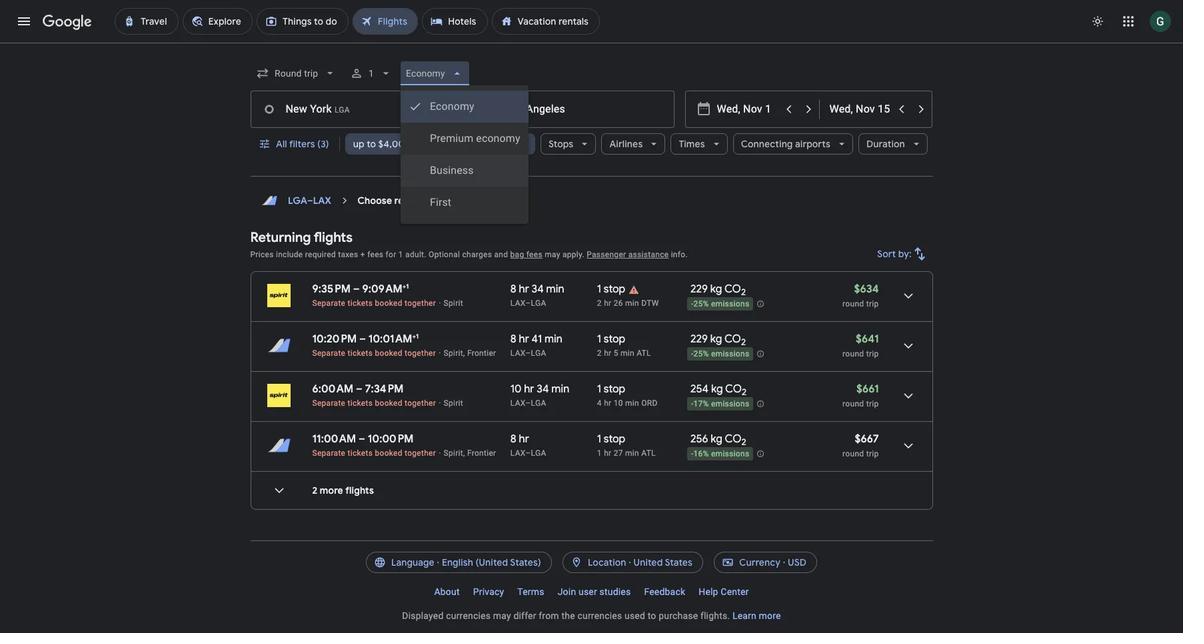 Task type: describe. For each thing, give the bounding box(es) containing it.
$634 round trip
[[843, 283, 879, 309]]

booked for 10:01 am
[[375, 349, 403, 358]]

2 more flights
[[312, 485, 374, 497]]

spirit, frontier for 8 hr 41 min
[[444, 349, 496, 358]]

bag fees button
[[510, 250, 543, 259]]

frontier for 8 hr 41 min
[[467, 349, 496, 358]]

2 inside "1 stop 2 hr 5 min atl"
[[597, 349, 602, 358]]

– inside 9:35 pm – 9:09 am + 1
[[353, 283, 360, 296]]

1 fees from the left
[[368, 250, 384, 259]]

choose return to new york
[[358, 195, 478, 207]]

1 inside 1 popup button
[[369, 68, 374, 79]]

required
[[305, 250, 336, 259]]

and
[[494, 250, 508, 259]]

229 for 8 hr 41 min
[[691, 333, 708, 346]]

Return text field
[[830, 91, 891, 127]]

separate for 10:20 pm
[[312, 349, 346, 358]]

displayed
[[402, 611, 444, 621]]

assistance
[[629, 250, 669, 259]]

stop for 1 stop 2 hr 5 min atl
[[604, 333, 626, 346]]

(united
[[476, 557, 508, 569]]

language
[[391, 557, 435, 569]]

10:20 pm
[[312, 333, 357, 346]]

- for 8 hr 41 min
[[691, 350, 694, 359]]

2 fees from the left
[[527, 250, 543, 259]]

1 vertical spatial flights
[[346, 485, 374, 497]]

emissions for 8 hr 34 min
[[711, 300, 750, 309]]

english
[[442, 557, 474, 569]]

hr inside "1 stop 2 hr 5 min atl"
[[604, 349, 612, 358]]

641 US dollars text field
[[856, 333, 879, 346]]

join user studies
[[558, 587, 631, 597]]

spirit, for 11:00 am – 10:00 pm
[[444, 449, 465, 458]]

duration button
[[859, 128, 928, 160]]

york
[[459, 195, 478, 207]]

taxes
[[338, 250, 358, 259]]

8 for 8 hr 34 min
[[511, 283, 517, 296]]

1 inside 10:20 pm – 10:01 am + 1
[[416, 332, 419, 341]]

3 option from the top
[[401, 155, 528, 187]]

– inside 8 hr 34 min lax – lga
[[526, 299, 531, 308]]

– left 7:34 pm
[[356, 383, 363, 396]]

charges
[[462, 250, 492, 259]]

661 US dollars text field
[[857, 383, 879, 396]]

- for 8 hr 34 min
[[691, 300, 694, 309]]

trip for $661
[[867, 399, 879, 409]]

connecting airports
[[741, 138, 831, 150]]

co for $634
[[725, 283, 741, 296]]

help center link
[[692, 581, 756, 603]]

8 for 8 hr
[[511, 433, 517, 446]]

choose
[[358, 195, 392, 207]]

about link
[[428, 581, 467, 603]]

by:
[[898, 248, 912, 260]]

8 hr 41 min lax – lga
[[511, 333, 563, 358]]

booked for 9:09 am
[[375, 299, 403, 308]]

Departure time: 9:35 PM. text field
[[312, 283, 351, 296]]

256 kg co 2
[[691, 433, 747, 448]]

256
[[691, 433, 709, 446]]

Arrival time: 9:09 AM on  Thursday, November 16. text field
[[362, 282, 409, 296]]

11:00 am – 10:00 pm
[[312, 433, 414, 446]]

hr inside 8 hr lax – lga
[[519, 433, 529, 446]]

total duration 8 hr. element
[[511, 433, 597, 448]]

Arrival time: 10:00 PM. text field
[[368, 433, 414, 446]]

returning flights
[[250, 229, 353, 246]]

hr inside 10 hr 34 min lax – lga
[[524, 383, 534, 396]]

16%
[[694, 450, 709, 459]]

1 stop 4 hr 10 min ord
[[597, 383, 658, 408]]

displayed currencies may differ from the currencies used to purchase flights. learn more
[[402, 611, 781, 621]]

11:00 am
[[312, 433, 356, 446]]

Arrival time: 7:34 PM. text field
[[365, 383, 404, 396]]

spirit, for 10:20 pm – 10:01 am + 1
[[444, 349, 465, 358]]

duration
[[867, 138, 905, 150]]

purchase
[[659, 611, 698, 621]]

airports
[[795, 138, 831, 150]]

1 vertical spatial more
[[759, 611, 781, 621]]

0 horizontal spatial +
[[361, 250, 365, 259]]

include
[[276, 250, 303, 259]]

prices include required taxes + fees for 1 adult. optional charges and bag fees may apply. passenger assistance
[[250, 250, 669, 259]]

lax for 6:00 am – 7:34 pm
[[511, 399, 526, 408]]

separate tickets booked together. this trip includes tickets from multiple airlines. missed connections may be protected by kiwi.com.. element for 10:00 pm
[[312, 449, 436, 458]]

4 option from the top
[[401, 187, 528, 219]]

user
[[579, 587, 597, 597]]

17%
[[694, 400, 709, 409]]

– inside 8 hr lax – lga
[[526, 449, 531, 458]]

total duration 8 hr 34 min. element
[[511, 283, 597, 298]]

separate tickets booked together. this trip includes tickets from multiple airlines. missed connections may be protected by kiwi.com.. element for 9:09 am
[[312, 299, 436, 308]]

bag
[[510, 250, 524, 259]]

kg for $641
[[711, 333, 722, 346]]

spirit for 6:00 am – 7:34 pm
[[444, 399, 463, 408]]

returning
[[250, 229, 311, 246]]

layover (1 of 1) is a 2 hr 26 min overnight layover at detroit metropolitan wayne county airport in detroit. element
[[597, 298, 684, 309]]

– right 11:00 am text box
[[359, 433, 365, 446]]

9:09 am
[[362, 283, 403, 296]]

– inside 10 hr 34 min lax – lga
[[526, 399, 531, 408]]

usd
[[788, 557, 807, 569]]

+ for 10:01 am
[[412, 332, 416, 341]]

airlines
[[610, 138, 643, 150]]

flight details. leaves los angeles international airport at 10:20 pm on wednesday, november 15 and arrives at laguardia airport at 10:01 am on thursday, november 16. image
[[893, 330, 925, 362]]

apply.
[[563, 250, 585, 259]]

help center
[[699, 587, 749, 597]]

returning flights main content
[[250, 187, 933, 521]]

times button
[[671, 128, 728, 160]]

stops
[[549, 138, 574, 150]]

5
[[614, 349, 619, 358]]

frontier for 8 hr
[[467, 449, 496, 458]]

2 inside 254 kg co 2
[[742, 387, 747, 398]]

10 inside 1 stop 4 hr 10 min ord
[[614, 399, 623, 408]]

lga for 10:20 pm – 10:01 am + 1
[[531, 349, 546, 358]]

spirit for 9:35 pm – 9:09 am + 1
[[444, 299, 463, 308]]

to inside popup button
[[367, 138, 376, 150]]

hr inside '8 hr 41 min lax – lga'
[[519, 333, 529, 346]]

634 US dollars text field
[[855, 283, 879, 296]]

lga for 6:00 am – 7:34 pm
[[531, 399, 546, 408]]

the
[[562, 611, 575, 621]]

less emissions button
[[439, 128, 535, 160]]

6:00 am
[[312, 383, 354, 396]]

stop for 1 stop
[[604, 283, 626, 296]]

25% for 8 hr 41 min
[[694, 350, 709, 359]]

united
[[634, 557, 663, 569]]

stop for 1 stop 1 hr 27 min atl
[[604, 433, 626, 446]]

2 inside 256 kg co 2
[[742, 437, 747, 448]]

separate tickets booked together for 10:00 pm
[[312, 449, 436, 458]]

1 1 stop flight. element from the top
[[597, 283, 626, 298]]

atl for 229
[[637, 349, 651, 358]]

return
[[395, 195, 423, 207]]

6:00 am – 7:34 pm
[[312, 383, 404, 396]]

all filters (3)
[[276, 138, 329, 150]]

2 hr 26 min dtw
[[597, 299, 659, 308]]

- for 8 hr
[[691, 450, 694, 459]]

dtw
[[642, 299, 659, 308]]

privacy
[[473, 587, 504, 597]]

-25% emissions for $641
[[691, 350, 750, 359]]

co for $641
[[725, 333, 741, 346]]

round for $667
[[843, 449, 864, 459]]

- for 10 hr 34 min
[[691, 400, 694, 409]]

lga – lax
[[288, 195, 331, 207]]

4
[[597, 399, 602, 408]]

feedback
[[644, 587, 686, 597]]

new
[[437, 195, 457, 207]]

2 currencies from the left
[[578, 611, 622, 621]]

flight details. leaves los angeles international airport at 6:00 am on wednesday, november 15 and arrives at laguardia airport at 7:34 pm on wednesday, november 15. image
[[893, 380, 925, 412]]

all filters (3) button
[[250, 128, 340, 160]]

flight details. leaves los angeles international airport at 9:35 pm on wednesday, november 15 and arrives at laguardia airport at 9:09 am on thursday, november 16. image
[[893, 280, 925, 312]]

separate tickets booked together. this trip includes tickets from multiple airlines. missed connections may be protected by kiwi.com.. element for 7:34 pm
[[312, 399, 436, 408]]

25% for 8 hr 34 min
[[694, 300, 709, 309]]

terms link
[[511, 581, 551, 603]]

booked for 7:34 pm
[[375, 399, 403, 408]]

less emissions
[[447, 138, 513, 150]]

$667
[[855, 433, 879, 446]]

swap origin and destination. image
[[454, 101, 470, 117]]

667 US dollars text field
[[855, 433, 879, 446]]

together for 10:20 pm – 10:01 am + 1
[[405, 349, 436, 358]]

10:20 pm – 10:01 am + 1
[[312, 332, 419, 346]]

tickets for 9:09 am
[[348, 299, 373, 308]]

separate tickets booked together for 7:34 pm
[[312, 399, 436, 408]]

10 hr 34 min lax – lga
[[511, 383, 570, 408]]

– inside 10:20 pm – 10:01 am + 1
[[359, 333, 366, 346]]

1 button
[[345, 57, 398, 89]]

join user studies link
[[551, 581, 638, 603]]

27
[[614, 449, 623, 458]]

1 option from the top
[[401, 91, 528, 123]]

1 stop flight. element for 10 hr 34 min
[[597, 383, 626, 398]]



Task type: vqa. For each thing, say whether or not it's contained in the screenshot.
Frontier
yes



Task type: locate. For each thing, give the bounding box(es) containing it.
1 vertical spatial -25% emissions
[[691, 350, 750, 359]]

option
[[401, 91, 528, 123], [401, 123, 528, 155], [401, 155, 528, 187], [401, 187, 528, 219]]

4 - from the top
[[691, 450, 694, 459]]

separate tickets booked together. this trip includes tickets from multiple airlines. missed connections may be protected by kiwi.com.. element down the leaves los angeles international airport at 10:20 pm on wednesday, november 15 and arrives at laguardia airport at 10:01 am on thursday, november 16. element
[[312, 349, 436, 358]]

2 1 stop flight. element from the top
[[597, 333, 626, 348]]

total duration 10 hr 34 min. element
[[511, 383, 597, 398]]

separate tickets booked together. this trip includes tickets from multiple airlines. missed connections may be protected by kiwi.com.. element for 10:01 am
[[312, 349, 436, 358]]

2 spirit, frontier from the top
[[444, 449, 496, 458]]

25% right dtw
[[694, 300, 709, 309]]

atl inside "1 stop 1 hr 27 min atl"
[[642, 449, 656, 458]]

fees right bag
[[527, 250, 543, 259]]

lax
[[313, 195, 331, 207], [511, 299, 526, 308], [511, 349, 526, 358], [511, 399, 526, 408], [511, 449, 526, 458]]

booked down arrival time: 9:09 am on  thursday, november 16. text field
[[375, 299, 403, 308]]

flights up required on the top left
[[314, 229, 353, 246]]

34 inside 8 hr 34 min lax – lga
[[532, 283, 544, 296]]

separate tickets booked together. this trip includes tickets from multiple airlines. missed connections may be protected by kiwi.com.. element down 7:34 pm
[[312, 399, 436, 408]]

2 horizontal spatial to
[[648, 611, 657, 621]]

together down arrival time: 10:01 am on  thursday, november 16. text box
[[405, 349, 436, 358]]

2 spirit from the top
[[444, 399, 463, 408]]

kg inside 256 kg co 2
[[711, 433, 723, 446]]

ord
[[642, 399, 658, 408]]

lga down 41
[[531, 349, 546, 358]]

separate tickets booked together for 9:09 am
[[312, 299, 436, 308]]

min
[[547, 283, 564, 296], [625, 299, 639, 308], [545, 333, 563, 346], [621, 349, 635, 358], [552, 383, 570, 396], [625, 399, 639, 408], [625, 449, 639, 458]]

7:34 pm
[[365, 383, 404, 396]]

2 229 kg co 2 from the top
[[691, 333, 746, 348]]

– down total duration 8 hr. element
[[526, 449, 531, 458]]

34
[[532, 283, 544, 296], [537, 383, 549, 396]]

lga down total duration 10 hr 34 min. 'element'
[[531, 399, 546, 408]]

hr inside "1 stop 1 hr 27 min atl"
[[604, 449, 612, 458]]

$634
[[855, 283, 879, 296]]

2 25% from the top
[[694, 350, 709, 359]]

2 229 from the top
[[691, 333, 708, 346]]

to right used
[[648, 611, 657, 621]]

stop up 5 at right bottom
[[604, 333, 626, 346]]

1 booked from the top
[[375, 299, 403, 308]]

3 stop from the top
[[604, 383, 626, 396]]

tickets for 7:34 pm
[[348, 399, 373, 408]]

trip inside "$641 round trip"
[[867, 349, 879, 359]]

1 horizontal spatial fees
[[527, 250, 543, 259]]

10 inside 10 hr 34 min lax – lga
[[511, 383, 522, 396]]

hr left 26
[[604, 299, 612, 308]]

- down 254
[[691, 400, 694, 409]]

round inside $661 round trip
[[843, 399, 864, 409]]

hr down bag fees "button"
[[519, 283, 529, 296]]

round inside "$641 round trip"
[[843, 349, 864, 359]]

1 tickets from the top
[[348, 299, 373, 308]]

co
[[725, 283, 741, 296], [725, 333, 741, 346], [726, 383, 742, 396], [725, 433, 742, 446]]

3 together from the top
[[405, 399, 436, 408]]

8 for 8 hr 41 min
[[511, 333, 517, 346]]

0 vertical spatial -25% emissions
[[691, 300, 750, 309]]

separate down '9:35 pm' text field
[[312, 299, 346, 308]]

min right the '27' at the bottom of the page
[[625, 449, 639, 458]]

9:35 pm – 9:09 am + 1
[[312, 282, 409, 296]]

round down 661 us dollars text field
[[843, 399, 864, 409]]

lga down total duration 8 hr. element
[[531, 449, 546, 458]]

1 vertical spatial frontier
[[467, 449, 496, 458]]

more right learn at the bottom right
[[759, 611, 781, 621]]

main menu image
[[16, 13, 32, 29]]

emissions for 8 hr 41 min
[[711, 350, 750, 359]]

2 option from the top
[[401, 123, 528, 155]]

8
[[511, 283, 517, 296], [511, 333, 517, 346], [511, 433, 517, 446]]

229 kg co 2
[[691, 283, 746, 298], [691, 333, 746, 348]]

1 vertical spatial 25%
[[694, 350, 709, 359]]

3 separate tickets booked together from the top
[[312, 399, 436, 408]]

2 separate from the top
[[312, 349, 346, 358]]

1 stop 1 hr 27 min atl
[[597, 433, 656, 458]]

emissions for 10 hr 34 min
[[711, 400, 750, 409]]

1 inside "1 stop 2 hr 5 min atl"
[[597, 333, 601, 346]]

booked down 10:01 am on the bottom of the page
[[375, 349, 403, 358]]

may inside returning flights main content
[[545, 250, 561, 259]]

1 vertical spatial atl
[[642, 449, 656, 458]]

booked for 10:00 pm
[[375, 449, 403, 458]]

kg inside 254 kg co 2
[[711, 383, 723, 396]]

lax down total duration 8 hr 34 min. element
[[511, 299, 526, 308]]

option up prices include required taxes + fees for 1 adult. optional charges and bag fees may apply. passenger assistance
[[401, 187, 528, 219]]

lga inside 8 hr lax – lga
[[531, 449, 546, 458]]

leaves los angeles international airport at 10:20 pm on wednesday, november 15 and arrives at laguardia airport at 10:01 am on thursday, november 16. element
[[312, 332, 419, 346]]

tickets down the leaves los angeles international airport at 10:20 pm on wednesday, november 15 and arrives at laguardia airport at 10:01 am on thursday, november 16. element
[[348, 349, 373, 358]]

4 trip from the top
[[867, 449, 879, 459]]

together down arrival time: 10:00 pm. text field
[[405, 449, 436, 458]]

emissions for 8 hr
[[711, 450, 750, 459]]

leaves los angeles international airport at 6:00 am on wednesday, november 15 and arrives at laguardia airport at 7:34 pm on wednesday, november 15. element
[[312, 383, 404, 396]]

2 8 from the top
[[511, 333, 517, 346]]

separate down '11:00 am'
[[312, 449, 346, 458]]

spirit, frontier for 8 hr
[[444, 449, 496, 458]]

0 vertical spatial spirit,
[[444, 349, 465, 358]]

$661
[[857, 383, 879, 396]]

(3)
[[317, 138, 329, 150]]

0 horizontal spatial may
[[493, 611, 511, 621]]

separate tickets booked together. this trip includes tickets from multiple airlines. missed connections may be protected by kiwi.com.. element down 9:09 am in the top left of the page
[[312, 299, 436, 308]]

trip down $667 text field
[[867, 449, 879, 459]]

2 stop from the top
[[604, 333, 626, 346]]

0 vertical spatial +
[[361, 250, 365, 259]]

8 hr 34 min lax – lga
[[511, 283, 564, 308]]

together up 10:00 pm
[[405, 399, 436, 408]]

10:01 am
[[369, 333, 412, 346]]

separate tickets booked together. this trip includes tickets from multiple airlines. missed connections may be protected by kiwi.com.. element
[[312, 299, 436, 308], [312, 349, 436, 358], [312, 399, 436, 408], [312, 449, 436, 458]]

to left new at the top
[[425, 195, 434, 207]]

– down total duration 8 hr 41 min. element
[[526, 349, 531, 358]]

1 spirit from the top
[[444, 299, 463, 308]]

lga inside '8 hr 41 min lax – lga'
[[531, 349, 546, 358]]

filters
[[289, 138, 315, 150]]

learn
[[733, 611, 757, 621]]

3 trip from the top
[[867, 399, 879, 409]]

+ inside 9:35 pm – 9:09 am + 1
[[403, 282, 406, 291]]

3 separate tickets booked together. this trip includes tickets from multiple airlines. missed connections may be protected by kiwi.com.. element from the top
[[312, 399, 436, 408]]

3 separate from the top
[[312, 399, 346, 408]]

booked down arrival time: 10:00 pm. text field
[[375, 449, 403, 458]]

separate tickets booked together for 10:01 am
[[312, 349, 436, 358]]

2 spirit, from the top
[[444, 449, 465, 458]]

2 horizontal spatial +
[[412, 332, 416, 341]]

0 horizontal spatial 10
[[511, 383, 522, 396]]

adult.
[[405, 250, 427, 259]]

lax down total duration 8 hr 41 min. element
[[511, 349, 526, 358]]

– inside '8 hr 41 min lax – lga'
[[526, 349, 531, 358]]

8 inside '8 hr 41 min lax – lga'
[[511, 333, 517, 346]]

0 vertical spatial to
[[367, 138, 376, 150]]

lga for 9:35 pm – 9:09 am + 1
[[531, 299, 546, 308]]

3 tickets from the top
[[348, 399, 373, 408]]

separate for 9:35 pm
[[312, 299, 346, 308]]

round for $641
[[843, 349, 864, 359]]

3 8 from the top
[[511, 433, 517, 446]]

1 - from the top
[[691, 300, 694, 309]]

0 vertical spatial 229
[[691, 283, 708, 296]]

currency
[[740, 557, 781, 569]]

0 vertical spatial atl
[[637, 349, 651, 358]]

more down 11:00 am text box
[[320, 485, 343, 497]]

0 vertical spatial spirit
[[444, 299, 463, 308]]

round inside $667 round trip
[[843, 449, 864, 459]]

center
[[721, 587, 749, 597]]

less
[[447, 138, 467, 150]]

- down 256
[[691, 450, 694, 459]]

1 inside 9:35 pm – 9:09 am + 1
[[406, 282, 409, 291]]

1 vertical spatial may
[[493, 611, 511, 621]]

fees left for
[[368, 250, 384, 259]]

1 round from the top
[[843, 299, 864, 309]]

1 stop flight. element up 4
[[597, 383, 626, 398]]

together down arrival time: 9:09 am on  thursday, november 16. text field
[[405, 299, 436, 308]]

separate tickets booked together down 7:34 pm
[[312, 399, 436, 408]]

lga inside 10 hr 34 min lax – lga
[[531, 399, 546, 408]]

lax inside 8 hr lax – lga
[[511, 449, 526, 458]]

None field
[[250, 61, 342, 85], [401, 61, 469, 85], [250, 61, 342, 85], [401, 61, 469, 85]]

- up 254
[[691, 350, 694, 359]]

stop inside "1 stop 1 hr 27 min atl"
[[604, 433, 626, 446]]

None text field
[[250, 91, 460, 128], [465, 91, 674, 128], [250, 91, 460, 128], [465, 91, 674, 128]]

connecting airports button
[[733, 128, 854, 160]]

sort by:
[[877, 248, 912, 260]]

0 vertical spatial 229 kg co 2
[[691, 283, 746, 298]]

1 separate from the top
[[312, 299, 346, 308]]

229 kg co 2 for $641
[[691, 333, 746, 348]]

4 tickets from the top
[[348, 449, 373, 458]]

1 stop from the top
[[604, 283, 626, 296]]

1 stop flight. element up the '27' at the bottom of the page
[[597, 433, 626, 448]]

min left ord
[[625, 399, 639, 408]]

option down "less"
[[401, 155, 528, 187]]

4 separate from the top
[[312, 449, 346, 458]]

-25% emissions for $634
[[691, 300, 750, 309]]

trip for $641
[[867, 349, 879, 359]]

8 hr lax – lga
[[511, 433, 546, 458]]

1 vertical spatial to
[[425, 195, 434, 207]]

currencies down the join user studies link
[[578, 611, 622, 621]]

lga up returning flights on the top
[[288, 195, 307, 207]]

1 vertical spatial 229
[[691, 333, 708, 346]]

together for 9:35 pm – 9:09 am + 1
[[405, 299, 436, 308]]

Arrival time: 10:01 AM on  Thursday, November 16. text field
[[369, 332, 419, 346]]

34 for 10
[[537, 383, 549, 396]]

1 horizontal spatial currencies
[[578, 611, 622, 621]]

lga inside 8 hr 34 min lax – lga
[[531, 299, 546, 308]]

for
[[386, 250, 396, 259]]

min inside 10 hr 34 min lax – lga
[[552, 383, 570, 396]]

+ inside 10:20 pm – 10:01 am + 1
[[412, 332, 416, 341]]

229
[[691, 283, 708, 296], [691, 333, 708, 346]]

-
[[691, 300, 694, 309], [691, 350, 694, 359], [691, 400, 694, 409], [691, 450, 694, 459]]

hr left the '27' at the bottom of the page
[[604, 449, 612, 458]]

8 down 10 hr 34 min lax – lga
[[511, 433, 517, 446]]

34 inside 10 hr 34 min lax – lga
[[537, 383, 549, 396]]

+
[[361, 250, 365, 259], [403, 282, 406, 291], [412, 332, 416, 341]]

0 horizontal spatial to
[[367, 138, 376, 150]]

tickets down the leaves los angeles international airport at 11:00 am on wednesday, november 15 and arrives at laguardia airport at 10:00 pm on wednesday, november 15. element
[[348, 449, 373, 458]]

passenger assistance button
[[587, 250, 669, 259]]

1 spirit, frontier from the top
[[444, 349, 496, 358]]

lax for 9:35 pm – 9:09 am + 1
[[511, 299, 526, 308]]

4 separate tickets booked together. this trip includes tickets from multiple airlines. missed connections may be protected by kiwi.com.. element from the top
[[312, 449, 436, 458]]

34 for 8
[[532, 283, 544, 296]]

co inside 254 kg co 2
[[726, 383, 742, 396]]

$661 round trip
[[843, 383, 879, 409]]

round down $667 text field
[[843, 449, 864, 459]]

to inside returning flights main content
[[425, 195, 434, 207]]

frontier left 8 hr lax – lga
[[467, 449, 496, 458]]

0 horizontal spatial fees
[[368, 250, 384, 259]]

may left apply.
[[545, 250, 561, 259]]

34 down bag fees "button"
[[532, 283, 544, 296]]

stop for 1 stop 4 hr 10 min ord
[[604, 383, 626, 396]]

stop inside "1 stop 2 hr 5 min atl"
[[604, 333, 626, 346]]

all
[[276, 138, 287, 150]]

round down $634
[[843, 299, 864, 309]]

hr right 4
[[604, 399, 612, 408]]

hr down 10 hr 34 min lax – lga
[[519, 433, 529, 446]]

1 stop flight. element up 5 at right bottom
[[597, 333, 626, 348]]

4 round from the top
[[843, 449, 864, 459]]

2 - from the top
[[691, 350, 694, 359]]

1 vertical spatial 8
[[511, 333, 517, 346]]

$641
[[856, 333, 879, 346]]

min down apply.
[[547, 283, 564, 296]]

1 25% from the top
[[694, 300, 709, 309]]

privacy link
[[467, 581, 511, 603]]

leaves los angeles international airport at 9:35 pm on wednesday, november 15 and arrives at laguardia airport at 9:09 am on thursday, november 16. element
[[312, 282, 409, 296]]

min right 26
[[625, 299, 639, 308]]

– down total duration 10 hr 34 min. 'element'
[[526, 399, 531, 408]]

3 round from the top
[[843, 399, 864, 409]]

lax inside 8 hr 34 min lax – lga
[[511, 299, 526, 308]]

emissions inside popup button
[[469, 138, 513, 150]]

separate for 6:00 am
[[312, 399, 346, 408]]

1 carry-on bag, bags, selected image
[[245, 128, 340, 160]]

more inside returning flights main content
[[320, 485, 343, 497]]

8 down bag
[[511, 283, 517, 296]]

2 frontier from the top
[[467, 449, 496, 458]]

stop
[[604, 283, 626, 296], [604, 333, 626, 346], [604, 383, 626, 396], [604, 433, 626, 446]]

Departure time: 6:00 AM. text field
[[312, 383, 354, 396]]

total duration 8 hr 41 min. element
[[511, 333, 597, 348]]

2 separate tickets booked together from the top
[[312, 349, 436, 358]]

leaves los angeles international airport at 11:00 am on wednesday, november 15 and arrives at laguardia airport at 10:00 pm on wednesday, november 15. element
[[312, 433, 414, 446]]

9:35 pm
[[312, 283, 351, 296]]

option down the swap origin and destination. "image"
[[401, 123, 528, 155]]

–
[[307, 195, 313, 207], [353, 283, 360, 296], [526, 299, 531, 308], [359, 333, 366, 346], [526, 349, 531, 358], [356, 383, 363, 396], [526, 399, 531, 408], [359, 433, 365, 446], [526, 449, 531, 458]]

co for $661
[[726, 383, 742, 396]]

26
[[614, 299, 623, 308]]

2 more flights image
[[263, 475, 295, 507]]

10
[[511, 383, 522, 396], [614, 399, 623, 408]]

1 229 from the top
[[691, 283, 708, 296]]

stop inside 1 stop 4 hr 10 min ord
[[604, 383, 626, 396]]

1 vertical spatial spirit, frontier
[[444, 449, 496, 458]]

airlines button
[[602, 128, 666, 160]]

min inside "1 stop 2 hr 5 min atl"
[[621, 349, 635, 358]]

min inside "1 stop 1 hr 27 min atl"
[[625, 449, 639, 458]]

1 vertical spatial spirit,
[[444, 449, 465, 458]]

1 stop flight. element for 8 hr
[[597, 433, 626, 448]]

1 currencies from the left
[[446, 611, 491, 621]]

trip
[[867, 299, 879, 309], [867, 349, 879, 359], [867, 399, 879, 409], [867, 449, 879, 459]]

learn more link
[[733, 611, 781, 621]]

lax for 10:20 pm – 10:01 am + 1
[[511, 349, 526, 358]]

tickets for 10:00 pm
[[348, 449, 373, 458]]

2 booked from the top
[[375, 349, 403, 358]]

1 stop
[[597, 283, 626, 296]]

join
[[558, 587, 576, 597]]

8 left 41
[[511, 333, 517, 346]]

hr inside 8 hr 34 min lax – lga
[[519, 283, 529, 296]]

together
[[405, 299, 436, 308], [405, 349, 436, 358], [405, 399, 436, 408], [405, 449, 436, 458]]

1 stop flight. element for 8 hr 41 min
[[597, 333, 626, 348]]

0 horizontal spatial more
[[320, 485, 343, 497]]

flights.
[[701, 611, 730, 621]]

separate tickets booked together. this trip includes tickets from multiple airlines. missed connections may be protected by kiwi.com.. element down the leaves los angeles international airport at 11:00 am on wednesday, november 15 and arrives at laguardia airport at 10:00 pm on wednesday, november 15. element
[[312, 449, 436, 458]]

trip down 661 us dollars text field
[[867, 399, 879, 409]]

8 inside 8 hr lax – lga
[[511, 433, 517, 446]]

loading results progress bar
[[0, 43, 1184, 45]]

flight details. leaves los angeles international airport at 11:00 am on wednesday, november 15 and arrives at laguardia airport at 10:00 pm on wednesday, november 15. image
[[893, 430, 925, 462]]

about
[[434, 587, 460, 597]]

0 vertical spatial spirit, frontier
[[444, 349, 496, 358]]

0 vertical spatial may
[[545, 250, 561, 259]]

0 vertical spatial 8
[[511, 283, 517, 296]]

1 stop flight. element
[[597, 283, 626, 298], [597, 333, 626, 348], [597, 383, 626, 398], [597, 433, 626, 448]]

10 down '8 hr 41 min lax – lga'
[[511, 383, 522, 396]]

- right dtw
[[691, 300, 694, 309]]

0 vertical spatial 34
[[532, 283, 544, 296]]

41
[[532, 333, 542, 346]]

hr
[[519, 283, 529, 296], [604, 299, 612, 308], [519, 333, 529, 346], [604, 349, 612, 358], [524, 383, 534, 396], [604, 399, 612, 408], [519, 433, 529, 446], [604, 449, 612, 458]]

atl inside "1 stop 2 hr 5 min atl"
[[637, 349, 651, 358]]

4 together from the top
[[405, 449, 436, 458]]

2 vertical spatial 8
[[511, 433, 517, 446]]

together for 11:00 am – 10:00 pm
[[405, 449, 436, 458]]

trip down $641 text field
[[867, 349, 879, 359]]

1 frontier from the top
[[467, 349, 496, 358]]

1 horizontal spatial +
[[403, 282, 406, 291]]

trip inside $661 round trip
[[867, 399, 879, 409]]

stop up layover (1 of 1) is a 4 hr 10 min layover at o'hare international airport in chicago. element in the bottom of the page
[[604, 383, 626, 396]]

min right 5 at right bottom
[[621, 349, 635, 358]]

layover (1 of 1) is a 2 hr 5 min layover at hartsfield-jackson atlanta international airport in atlanta. element
[[597, 348, 684, 359]]

0 vertical spatial flights
[[314, 229, 353, 246]]

8 inside 8 hr 34 min lax – lga
[[511, 283, 517, 296]]

separate tickets booked together down the leaves los angeles international airport at 11:00 am on wednesday, november 15 and arrives at laguardia airport at 10:00 pm on wednesday, november 15. element
[[312, 449, 436, 458]]

stop up the '27' at the bottom of the page
[[604, 433, 626, 446]]

– left 10:01 am on the bottom of the page
[[359, 333, 366, 346]]

option up "less"
[[401, 91, 528, 123]]

229 kg co 2 for $634
[[691, 283, 746, 298]]

location
[[588, 557, 626, 569]]

1 vertical spatial 34
[[537, 383, 549, 396]]

prices
[[250, 250, 274, 259]]

atl
[[637, 349, 651, 358], [642, 449, 656, 458]]

sort by: button
[[872, 238, 933, 270]]

4 1 stop flight. element from the top
[[597, 433, 626, 448]]

1 inside 1 stop 4 hr 10 min ord
[[597, 383, 601, 396]]

2 together from the top
[[405, 349, 436, 358]]

2
[[741, 287, 746, 298], [597, 299, 602, 308], [741, 337, 746, 348], [597, 349, 602, 358], [742, 387, 747, 398], [742, 437, 747, 448], [312, 485, 318, 497]]

separate down the departure time: 6:00 am. text box
[[312, 399, 346, 408]]

hr inside 1 stop 4 hr 10 min ord
[[604, 399, 612, 408]]

lax inside '8 hr 41 min lax – lga'
[[511, 349, 526, 358]]

trip down $634
[[867, 299, 879, 309]]

help
[[699, 587, 719, 597]]

times
[[679, 138, 705, 150]]

– up returning flights on the top
[[307, 195, 313, 207]]

2 vertical spatial +
[[412, 332, 416, 341]]

lax up returning flights on the top
[[313, 195, 331, 207]]

4 booked from the top
[[375, 449, 403, 458]]

separate tickets booked together
[[312, 299, 436, 308], [312, 349, 436, 358], [312, 399, 436, 408], [312, 449, 436, 458]]

currencies down privacy
[[446, 611, 491, 621]]

lax down total duration 10 hr 34 min. 'element'
[[511, 399, 526, 408]]

1 spirit, from the top
[[444, 349, 465, 358]]

lga down total duration 8 hr 34 min. element
[[531, 299, 546, 308]]

2 round from the top
[[843, 349, 864, 359]]

25% up 254
[[694, 350, 709, 359]]

min right 41
[[545, 333, 563, 346]]

1 separate tickets booked together. this trip includes tickets from multiple airlines. missed connections may be protected by kiwi.com.. element from the top
[[312, 299, 436, 308]]

-25% emissions
[[691, 300, 750, 309], [691, 350, 750, 359]]

0 vertical spatial 10
[[511, 383, 522, 396]]

tickets
[[348, 299, 373, 308], [348, 349, 373, 358], [348, 399, 373, 408], [348, 449, 373, 458]]

round inside $634 round trip
[[843, 299, 864, 309]]

1 229 kg co 2 from the top
[[691, 283, 746, 298]]

2 trip from the top
[[867, 349, 879, 359]]

kg for $667
[[711, 433, 723, 446]]

229 for 8 hr 34 min
[[691, 283, 708, 296]]

trip inside $634 round trip
[[867, 299, 879, 309]]

0 vertical spatial more
[[320, 485, 343, 497]]

1 trip from the top
[[867, 299, 879, 309]]

2 vertical spatial to
[[648, 611, 657, 621]]

from
[[539, 611, 559, 621]]

trip for $667
[[867, 449, 879, 459]]

Departure text field
[[717, 91, 778, 127]]

min inside 8 hr 34 min lax – lga
[[547, 283, 564, 296]]

layover (1 of 1) is a 4 hr 10 min layover at o'hare international airport in chicago. element
[[597, 398, 684, 409]]

Departure time: 10:20 PM. text field
[[312, 333, 357, 346]]

kg for $661
[[711, 383, 723, 396]]

0 vertical spatial 25%
[[694, 300, 709, 309]]

co inside 256 kg co 2
[[725, 433, 742, 446]]

min inside 1 stop 4 hr 10 min ord
[[625, 399, 639, 408]]

hr down '8 hr 41 min lax – lga'
[[524, 383, 534, 396]]

fees
[[368, 250, 384, 259], [527, 250, 543, 259]]

0 vertical spatial frontier
[[467, 349, 496, 358]]

1 vertical spatial spirit
[[444, 399, 463, 408]]

1 vertical spatial 10
[[614, 399, 623, 408]]

round for $661
[[843, 399, 864, 409]]

round down $641 text field
[[843, 349, 864, 359]]

clear price image
[[407, 128, 439, 160]]

1 vertical spatial +
[[403, 282, 406, 291]]

Departure time: 11:00 AM. text field
[[312, 433, 356, 446]]

1 together from the top
[[405, 299, 436, 308]]

0 horizontal spatial currencies
[[446, 611, 491, 621]]

trip inside $667 round trip
[[867, 449, 879, 459]]

atl right 5 at right bottom
[[637, 349, 651, 358]]

tickets for 10:01 am
[[348, 349, 373, 358]]

frontier left '8 hr 41 min lax – lga'
[[467, 349, 496, 358]]

10 right 4
[[614, 399, 623, 408]]

lax inside 10 hr 34 min lax – lga
[[511, 399, 526, 408]]

254 kg co 2
[[691, 383, 747, 398]]

1 8 from the top
[[511, 283, 517, 296]]

2 -25% emissions from the top
[[691, 350, 750, 359]]

up
[[353, 138, 365, 150]]

+ for 9:09 am
[[403, 282, 406, 291]]

hr left 5 at right bottom
[[604, 349, 612, 358]]

– right the 9:35 pm
[[353, 283, 360, 296]]

studies
[[600, 587, 631, 597]]

1 separate tickets booked together from the top
[[312, 299, 436, 308]]

2 tickets from the top
[[348, 349, 373, 358]]

min down total duration 8 hr 41 min. element
[[552, 383, 570, 396]]

1 horizontal spatial to
[[425, 195, 434, 207]]

34 down '8 hr 41 min lax – lga'
[[537, 383, 549, 396]]

1 vertical spatial 229 kg co 2
[[691, 333, 746, 348]]

4 stop from the top
[[604, 433, 626, 446]]

None search field
[[245, 57, 933, 224]]

min inside '8 hr 41 min lax – lga'
[[545, 333, 563, 346]]

– down total duration 8 hr 34 min. element
[[526, 299, 531, 308]]

1 horizontal spatial may
[[545, 250, 561, 259]]

terms
[[518, 587, 545, 597]]

separate for 11:00 am
[[312, 449, 346, 458]]

currencies
[[446, 611, 491, 621], [578, 611, 622, 621]]

to right 'up'
[[367, 138, 376, 150]]

differ
[[514, 611, 537, 621]]

3 - from the top
[[691, 400, 694, 409]]

separate tickets booked together down the leaves los angeles international airport at 10:20 pm on wednesday, november 15 and arrives at laguardia airport at 10:01 am on thursday, november 16. element
[[312, 349, 436, 358]]

tickets down 6:00 am – 7:34 pm
[[348, 399, 373, 408]]

1 horizontal spatial more
[[759, 611, 781, 621]]

3 1 stop flight. element from the top
[[597, 383, 626, 398]]

1 -25% emissions from the top
[[691, 300, 750, 309]]

kg for $634
[[711, 283, 722, 296]]

trip for $634
[[867, 299, 879, 309]]

booked down arrival time: 7:34 pm. text field
[[375, 399, 403, 408]]

layover (1 of 1) is a 1 hr 27 min layover at hartsfield-jackson atlanta international airport in atlanta. element
[[597, 448, 684, 459]]

round for $634
[[843, 299, 864, 309]]

co for $667
[[725, 433, 742, 446]]

3 booked from the top
[[375, 399, 403, 408]]

states
[[665, 557, 693, 569]]

up to $4,000
[[353, 138, 411, 150]]

1 horizontal spatial 10
[[614, 399, 623, 408]]

none search field containing all filters (3)
[[245, 57, 933, 224]]

10:00 pm
[[368, 433, 414, 446]]

optional
[[429, 250, 460, 259]]

united states
[[634, 557, 693, 569]]

together for 6:00 am – 7:34 pm
[[405, 399, 436, 408]]

1 stop flight. element up 26
[[597, 283, 626, 298]]

used
[[625, 611, 646, 621]]

2 separate tickets booked together. this trip includes tickets from multiple airlines. missed connections may be protected by kiwi.com.. element from the top
[[312, 349, 436, 358]]

atl for 256
[[642, 449, 656, 458]]

4 separate tickets booked together from the top
[[312, 449, 436, 458]]

may left differ
[[493, 611, 511, 621]]

select your preferred seating class. list box
[[401, 85, 528, 224]]

booked
[[375, 299, 403, 308], [375, 349, 403, 358], [375, 399, 403, 408], [375, 449, 403, 458]]

change appearance image
[[1082, 5, 1114, 37]]



